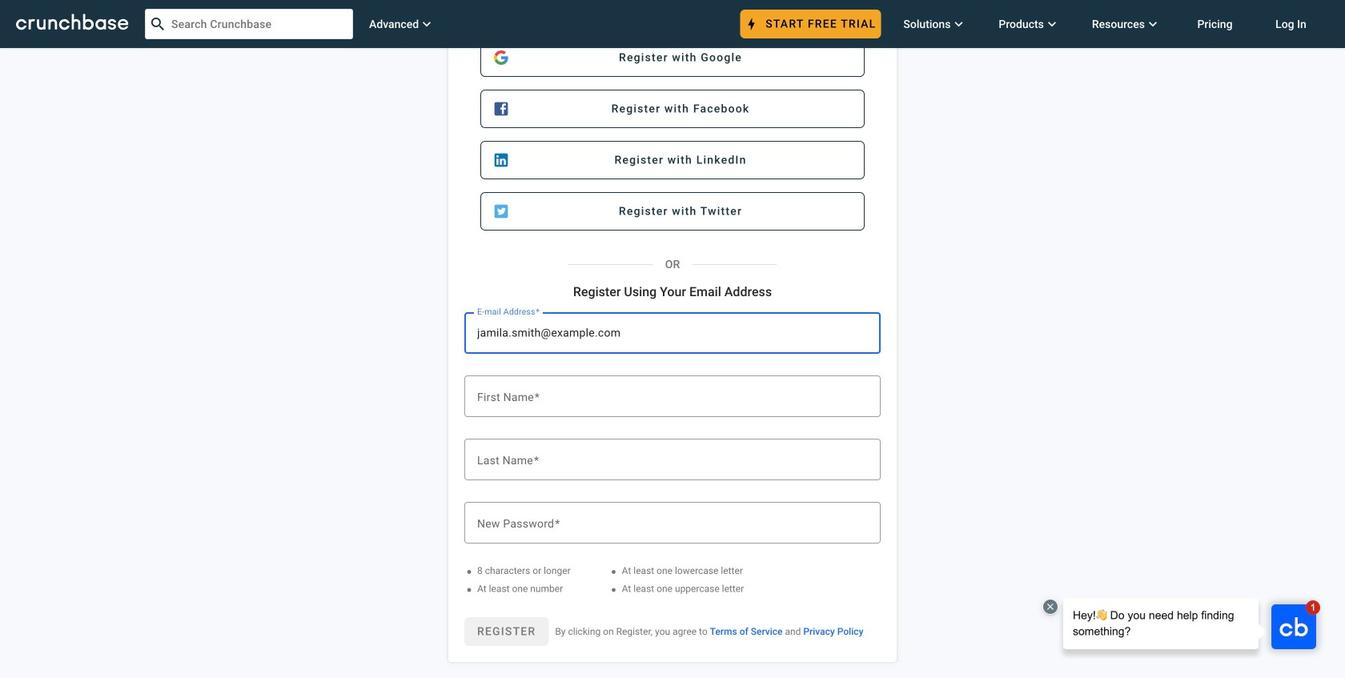 Task type: locate. For each thing, give the bounding box(es) containing it.
None email field
[[477, 324, 868, 343]]

None text field
[[477, 450, 868, 469]]

None text field
[[477, 387, 868, 406]]

tab panel
[[448, 0, 897, 662]]

None password field
[[477, 513, 868, 533]]



Task type: describe. For each thing, give the bounding box(es) containing it.
Search Crunchbase field
[[145, 9, 353, 39]]



Task type: vqa. For each thing, say whether or not it's contained in the screenshot.
More actions 'Image'
no



